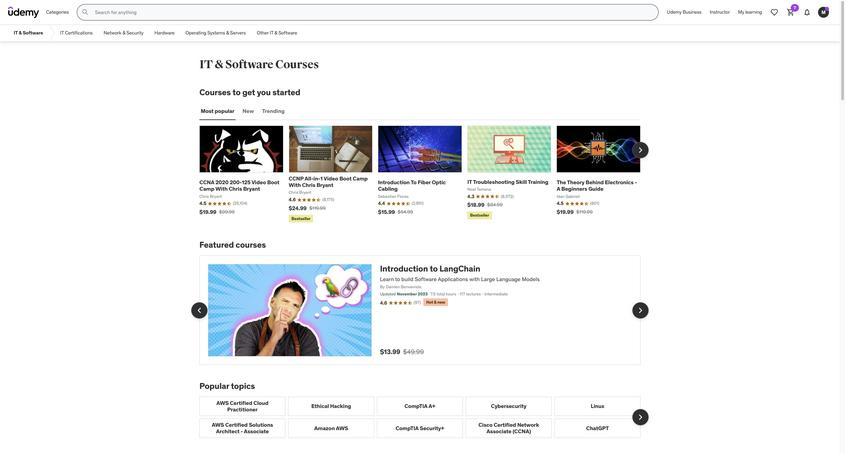 Task type: vqa. For each thing, say whether or not it's contained in the screenshot.
the topmost top-
no



Task type: locate. For each thing, give the bounding box(es) containing it.
& down the udemy image
[[19, 30, 22, 36]]

boot
[[340, 175, 352, 182], [267, 179, 280, 186]]

with left '200-'
[[216, 186, 228, 193]]

comptia security+ link
[[377, 419, 463, 439]]

- for electronics
[[635, 179, 638, 186]]

cabling
[[378, 186, 398, 193]]

ccna 2020 200-125 video boot camp with chris bryant link
[[200, 179, 280, 193]]

associate
[[244, 429, 269, 435], [487, 429, 512, 435]]

chris for 200-
[[229, 186, 242, 193]]

amazon
[[314, 425, 335, 432]]

2 horizontal spatial to
[[430, 264, 438, 274]]

0 vertical spatial courses
[[276, 57, 319, 72]]

bryant right '200-'
[[243, 186, 260, 193]]

with left all-
[[289, 182, 301, 189]]

carousel element containing aws certified cloud practitioner
[[200, 397, 649, 439]]

learn
[[380, 276, 394, 283]]

1 vertical spatial network
[[518, 422, 540, 429]]

chris right 2020
[[229, 186, 242, 193]]

hardware
[[155, 30, 175, 36]]

other it & software link
[[252, 25, 303, 41]]

the theory behind electronics - a beginners guide
[[557, 179, 638, 193]]

boot left ccnp
[[267, 179, 280, 186]]

it left the troubleshooting
[[468, 179, 472, 185]]

comptia inside comptia security+ link
[[396, 425, 419, 432]]

0 vertical spatial introduction
[[378, 179, 410, 186]]

1 vertical spatial camp
[[200, 186, 215, 193]]

200-
[[230, 179, 242, 186]]

carousel element containing introduction to langchain
[[191, 256, 649, 366]]

ccnp all-in-1 video boot camp with chris bryant
[[289, 175, 368, 189]]

125
[[242, 179, 251, 186]]

& down the 'operating systems & servers' link
[[215, 57, 223, 72]]

aws certified cloud practitioner
[[217, 400, 269, 413]]

it inside carousel element
[[468, 179, 472, 185]]

build
[[402, 276, 414, 283]]

0 horizontal spatial network
[[104, 30, 121, 36]]

popular
[[215, 108, 235, 115]]

udemy business link
[[663, 4, 706, 21]]

next image
[[636, 145, 647, 156]]

aws inside the amazon aws link
[[336, 425, 348, 432]]

boot for ccna 2020 200-125 video boot camp with chris bryant
[[267, 179, 280, 186]]

- right electronics
[[635, 179, 638, 186]]

it for it certifications
[[60, 30, 64, 36]]

with inside 'ccna 2020 200-125 video boot camp with chris bryant'
[[216, 186, 228, 193]]

courses
[[276, 57, 319, 72], [200, 87, 231, 98]]

0 horizontal spatial boot
[[267, 179, 280, 186]]

carousel element for popular topics
[[200, 397, 649, 439]]

it certifications link
[[55, 25, 98, 41]]

video right the 1
[[324, 175, 339, 182]]

certified down practitioner at the bottom of page
[[225, 422, 248, 429]]

0 vertical spatial next image
[[636, 305, 647, 316]]

camp for ccna 2020 200-125 video boot camp with chris bryant
[[200, 186, 215, 193]]

introduction inside 'introduction to fiber optic cabling'
[[378, 179, 410, 186]]

0 vertical spatial camp
[[353, 175, 368, 182]]

1 horizontal spatial video
[[324, 175, 339, 182]]

boot inside 'ccna 2020 200-125 video boot camp with chris bryant'
[[267, 179, 280, 186]]

$13.99 $49.99
[[380, 348, 424, 356]]

0 vertical spatial comptia
[[405, 403, 428, 410]]

0 horizontal spatial to
[[233, 87, 241, 98]]

all-
[[305, 175, 314, 182]]

introduction to fiber optic cabling link
[[378, 179, 446, 193]]

it right 'arrow pointing to subcategory menu links' "icon"
[[60, 30, 64, 36]]

hacking
[[330, 403, 351, 410]]

to
[[411, 179, 417, 186]]

$49.99
[[403, 348, 424, 356]]

certified down cybersecurity link
[[494, 422, 517, 429]]

1 vertical spatial -
[[241, 429, 243, 435]]

0 vertical spatial carousel element
[[200, 126, 649, 224]]

aws down "aws certified cloud practitioner" link
[[212, 422, 224, 429]]

chris left the 1
[[302, 182, 316, 189]]

submit search image
[[81, 8, 90, 16]]

1 vertical spatial carousel element
[[191, 256, 649, 366]]

with for ccnp
[[289, 182, 301, 189]]

comptia a+
[[405, 403, 436, 410]]

notifications image
[[804, 8, 812, 16]]

117 lectures
[[460, 292, 481, 297]]

2 associate from the left
[[487, 429, 512, 435]]

0 vertical spatial -
[[635, 179, 638, 186]]

software
[[23, 30, 43, 36], [279, 30, 297, 36], [225, 57, 274, 72], [415, 276, 437, 283]]

network & security link
[[98, 25, 149, 41]]

network down cybersecurity link
[[518, 422, 540, 429]]

troubleshooting
[[473, 179, 515, 185]]

topics
[[231, 381, 255, 392]]

- for architect
[[241, 429, 243, 435]]

7
[[794, 5, 797, 10]]

1 horizontal spatial to
[[395, 276, 400, 283]]

to up damien
[[395, 276, 400, 283]]

it
[[14, 30, 18, 36], [60, 30, 64, 36], [270, 30, 274, 36], [200, 57, 213, 72], [468, 179, 472, 185]]

certified down the 'topics'
[[230, 400, 253, 407]]

&
[[19, 30, 22, 36], [123, 30, 125, 36], [226, 30, 229, 36], [275, 30, 278, 36], [215, 57, 223, 72], [434, 300, 437, 305]]

next image
[[636, 305, 647, 316], [636, 413, 647, 423]]

video
[[324, 175, 339, 182], [252, 179, 266, 186]]

certified inside the aws certified cloud practitioner
[[230, 400, 253, 407]]

1 horizontal spatial courses
[[276, 57, 319, 72]]

linux link
[[555, 397, 641, 417]]

carousel element containing ccnp all-in-1 video boot camp with chris bryant
[[200, 126, 649, 224]]

video right 125
[[252, 179, 266, 186]]

introduction inside introduction to langchain learn to build software applications with large language models by damien benveniste
[[380, 264, 428, 274]]

1 vertical spatial comptia
[[396, 425, 419, 432]]

1 horizontal spatial with
[[289, 182, 301, 189]]

1 vertical spatial to
[[430, 264, 438, 274]]

hot
[[427, 300, 433, 305]]

chris for in-
[[302, 182, 316, 189]]

it for it & software courses
[[200, 57, 213, 72]]

security
[[127, 30, 144, 36]]

it down the udemy image
[[14, 30, 18, 36]]

aws inside the aws certified cloud practitioner
[[217, 400, 229, 407]]

1 vertical spatial courses
[[200, 87, 231, 98]]

bryant for 1
[[317, 182, 334, 189]]

get
[[243, 87, 255, 98]]

langchain
[[440, 264, 481, 274]]

camp inside 'ccna 2020 200-125 video boot camp with chris bryant'
[[200, 186, 215, 193]]

bryant
[[317, 182, 334, 189], [243, 186, 260, 193]]

1 associate from the left
[[244, 429, 269, 435]]

video inside ccnp all-in-1 video boot camp with chris bryant
[[324, 175, 339, 182]]

1 vertical spatial introduction
[[380, 264, 428, 274]]

updated november 2023
[[380, 292, 428, 297]]

boot right the 1
[[340, 175, 352, 182]]

boot inside ccnp all-in-1 video boot camp with chris bryant
[[340, 175, 352, 182]]

instructor
[[710, 9, 731, 15]]

(ccna)
[[513, 429, 531, 435]]

systems
[[208, 30, 225, 36]]

0 horizontal spatial associate
[[244, 429, 269, 435]]

it & software courses
[[200, 57, 319, 72]]

courses to get you started
[[200, 87, 301, 98]]

you
[[257, 87, 271, 98]]

large
[[481, 276, 495, 283]]

& for hot & new
[[434, 300, 437, 305]]

new
[[438, 300, 446, 305]]

7 link
[[783, 4, 800, 21]]

0 horizontal spatial with
[[216, 186, 228, 193]]

aws inside "aws certified solutions architect - associate"
[[212, 422, 224, 429]]

0 horizontal spatial -
[[241, 429, 243, 435]]

optic
[[432, 179, 446, 186]]

aws certified solutions architect - associate link
[[200, 419, 286, 439]]

introduction left to
[[378, 179, 410, 186]]

to up 7.5
[[430, 264, 438, 274]]

camp
[[353, 175, 368, 182], [200, 186, 215, 193]]

aws right amazon
[[336, 425, 348, 432]]

udemy image
[[8, 6, 39, 18]]

0 horizontal spatial bryant
[[243, 186, 260, 193]]

software up "get"
[[225, 57, 274, 72]]

0 horizontal spatial chris
[[229, 186, 242, 193]]

- right architect
[[241, 429, 243, 435]]

(97)
[[414, 300, 421, 305]]

comptia inside comptia a+ link
[[405, 403, 428, 410]]

& left security
[[123, 30, 125, 36]]

- inside the theory behind electronics - a beginners guide
[[635, 179, 638, 186]]

chris inside ccnp all-in-1 video boot camp with chris bryant
[[302, 182, 316, 189]]

associate left (ccna)
[[487, 429, 512, 435]]

to for introduction
[[430, 264, 438, 274]]

1 horizontal spatial bryant
[[317, 182, 334, 189]]

0 vertical spatial to
[[233, 87, 241, 98]]

1 horizontal spatial -
[[635, 179, 638, 186]]

aws
[[217, 400, 229, 407], [212, 422, 224, 429], [336, 425, 348, 432]]

software up 2023
[[415, 276, 437, 283]]

featured courses
[[200, 240, 266, 251]]

comptia left a+
[[405, 403, 428, 410]]

- inside "aws certified solutions architect - associate"
[[241, 429, 243, 435]]

cloud
[[254, 400, 269, 407]]

& right hot at bottom right
[[434, 300, 437, 305]]

2 vertical spatial carousel element
[[200, 397, 649, 439]]

trending
[[262, 108, 285, 115]]

0 horizontal spatial camp
[[200, 186, 215, 193]]

1 horizontal spatial camp
[[353, 175, 368, 182]]

network inside cisco certified network associate (ccna)
[[518, 422, 540, 429]]

video inside 'ccna 2020 200-125 video boot camp with chris bryant'
[[252, 179, 266, 186]]

previous image
[[194, 305, 205, 316]]

1 horizontal spatial chris
[[302, 182, 316, 189]]

with inside ccnp all-in-1 video boot camp with chris bryant
[[289, 182, 301, 189]]

courses up "most popular"
[[200, 87, 231, 98]]

started
[[273, 87, 301, 98]]

network
[[104, 30, 121, 36], [518, 422, 540, 429]]

ccna
[[200, 179, 214, 186]]

lectures
[[467, 292, 481, 297]]

courses up the started
[[276, 57, 319, 72]]

bryant inside 'ccna 2020 200-125 video boot camp with chris bryant'
[[243, 186, 260, 193]]

camp inside ccnp all-in-1 video boot camp with chris bryant
[[353, 175, 368, 182]]

1 horizontal spatial boot
[[340, 175, 352, 182]]

1 next image from the top
[[636, 305, 647, 316]]

0 horizontal spatial video
[[252, 179, 266, 186]]

certified inside cisco certified network associate (ccna)
[[494, 422, 517, 429]]

chris inside 'ccna 2020 200-125 video boot camp with chris bryant'
[[229, 186, 242, 193]]

associate down practitioner at the bottom of page
[[244, 429, 269, 435]]

4.6
[[380, 300, 387, 306]]

2023
[[418, 292, 428, 297]]

1 vertical spatial next image
[[636, 413, 647, 423]]

certified inside "aws certified solutions architect - associate"
[[225, 422, 248, 429]]

bryant inside ccnp all-in-1 video boot camp with chris bryant
[[317, 182, 334, 189]]

bryant right all-
[[317, 182, 334, 189]]

other it & software
[[257, 30, 297, 36]]

it for it troubleshooting skill training
[[468, 179, 472, 185]]

certifications
[[65, 30, 93, 36]]

it down the 'operating systems & servers' link
[[200, 57, 213, 72]]

comptia left "security+"
[[396, 425, 419, 432]]

1 horizontal spatial associate
[[487, 429, 512, 435]]

-
[[635, 179, 638, 186], [241, 429, 243, 435]]

a+
[[429, 403, 436, 410]]

carousel element
[[200, 126, 649, 224], [191, 256, 649, 366], [200, 397, 649, 439]]

you have alerts image
[[826, 7, 830, 11]]

0 vertical spatial network
[[104, 30, 121, 36]]

aws down 'popular topics'
[[217, 400, 229, 407]]

network left security
[[104, 30, 121, 36]]

1 horizontal spatial network
[[518, 422, 540, 429]]

& inside carousel element
[[434, 300, 437, 305]]

certified for associate
[[494, 422, 517, 429]]

to left "get"
[[233, 87, 241, 98]]

introduction up build
[[380, 264, 428, 274]]



Task type: describe. For each thing, give the bounding box(es) containing it.
udemy
[[668, 9, 682, 15]]

117
[[460, 292, 466, 297]]

by
[[380, 285, 385, 290]]

it right "other"
[[270, 30, 274, 36]]

introduction to langchain learn to build software applications with large language models by damien benveniste
[[380, 264, 540, 290]]

models
[[522, 276, 540, 283]]

to for courses
[[233, 87, 241, 98]]

most popular button
[[200, 103, 236, 120]]

comptia for comptia a+
[[405, 403, 428, 410]]

comptia for comptia security+
[[396, 425, 419, 432]]

cybersecurity
[[491, 403, 527, 410]]

arrow pointing to subcategory menu links image
[[49, 25, 55, 41]]

trending button
[[261, 103, 286, 120]]

7.5 total hours
[[431, 292, 457, 297]]

& right "other"
[[275, 30, 278, 36]]

applications
[[438, 276, 469, 283]]

it troubleshooting skill training link
[[468, 179, 549, 185]]

software right "other"
[[279, 30, 297, 36]]

it troubleshooting skill training
[[468, 179, 549, 185]]

certified for architect
[[225, 422, 248, 429]]

m
[[822, 9, 826, 15]]

intermediate
[[485, 292, 508, 297]]

camp for ccnp all-in-1 video boot camp with chris bryant
[[353, 175, 368, 182]]

operating systems & servers
[[186, 30, 246, 36]]

most
[[201, 108, 214, 115]]

network & security
[[104, 30, 144, 36]]

cisco
[[479, 422, 493, 429]]

associate inside cisco certified network associate (ccna)
[[487, 429, 512, 435]]

1
[[321, 175, 323, 182]]

ccnp
[[289, 175, 304, 182]]

udemy business
[[668, 9, 702, 15]]

m link
[[816, 4, 832, 21]]

2 vertical spatial to
[[395, 276, 400, 283]]

instructor link
[[706, 4, 735, 21]]

servers
[[230, 30, 246, 36]]

introduction to fiber optic cabling
[[378, 179, 446, 193]]

shopping cart with 7 items image
[[787, 8, 796, 16]]

total
[[437, 292, 445, 297]]

guide
[[589, 186, 604, 193]]

chatgpt
[[587, 425, 609, 432]]

0 horizontal spatial courses
[[200, 87, 231, 98]]

2 next image from the top
[[636, 413, 647, 423]]

hardware link
[[149, 25, 180, 41]]

beginners
[[562, 186, 588, 193]]

a
[[557, 186, 561, 193]]

bryant for 125
[[243, 186, 260, 193]]

featured
[[200, 240, 234, 251]]

popular
[[200, 381, 229, 392]]

aws certified cloud practitioner link
[[200, 397, 286, 417]]

courses
[[236, 240, 266, 251]]

learning
[[746, 9, 763, 15]]

with
[[470, 276, 480, 283]]

amazon aws link
[[288, 419, 375, 439]]

associate inside "aws certified solutions architect - associate"
[[244, 429, 269, 435]]

Search for anything text field
[[94, 6, 651, 18]]

software inside introduction to langchain learn to build software applications with large language models by damien benveniste
[[415, 276, 437, 283]]

my learning link
[[735, 4, 767, 21]]

software left 'arrow pointing to subcategory menu links' "icon"
[[23, 30, 43, 36]]

cisco certified network associate (ccna)
[[479, 422, 540, 435]]

behind
[[586, 179, 604, 186]]

operating systems & servers link
[[180, 25, 252, 41]]

my
[[739, 9, 745, 15]]

introduction for to
[[378, 179, 410, 186]]

wishlist image
[[771, 8, 779, 16]]

& for it & software
[[19, 30, 22, 36]]

ethical hacking link
[[288, 397, 375, 417]]

damien
[[386, 285, 400, 290]]

video for 1
[[324, 175, 339, 182]]

fiber
[[418, 179, 431, 186]]

with for ccna
[[216, 186, 228, 193]]

ethical hacking
[[312, 403, 351, 410]]

boot for ccnp all-in-1 video boot camp with chris bryant
[[340, 175, 352, 182]]

new button
[[241, 103, 255, 120]]

the
[[557, 179, 567, 186]]

aws for architect
[[212, 422, 224, 429]]

categories button
[[42, 4, 73, 21]]

categories
[[46, 9, 69, 15]]

aws certified solutions architect - associate
[[212, 422, 273, 435]]

the theory behind electronics - a beginners guide link
[[557, 179, 638, 193]]

amazon aws
[[314, 425, 348, 432]]

security+
[[420, 425, 445, 432]]

it & software link
[[8, 25, 49, 41]]

carousel element for featured courses
[[191, 256, 649, 366]]

theory
[[568, 179, 585, 186]]

introduction for to
[[380, 264, 428, 274]]

it & software
[[14, 30, 43, 36]]

architect
[[216, 429, 240, 435]]

most popular
[[201, 108, 235, 115]]

7.5
[[431, 292, 436, 297]]

updated
[[380, 292, 396, 297]]

& for network & security
[[123, 30, 125, 36]]

& left servers
[[226, 30, 229, 36]]

cybersecurity link
[[466, 397, 552, 417]]

it for it & software
[[14, 30, 18, 36]]

comptia a+ link
[[377, 397, 463, 417]]

ccna 2020 200-125 video boot camp with chris bryant
[[200, 179, 280, 193]]

video for 125
[[252, 179, 266, 186]]

training
[[528, 179, 549, 185]]

skill
[[516, 179, 527, 185]]

my learning
[[739, 9, 763, 15]]

2020
[[216, 179, 229, 186]]

certified for practitioner
[[230, 400, 253, 407]]

aws for practitioner
[[217, 400, 229, 407]]

& for it & software courses
[[215, 57, 223, 72]]

other
[[257, 30, 269, 36]]

$13.99
[[380, 348, 401, 356]]



